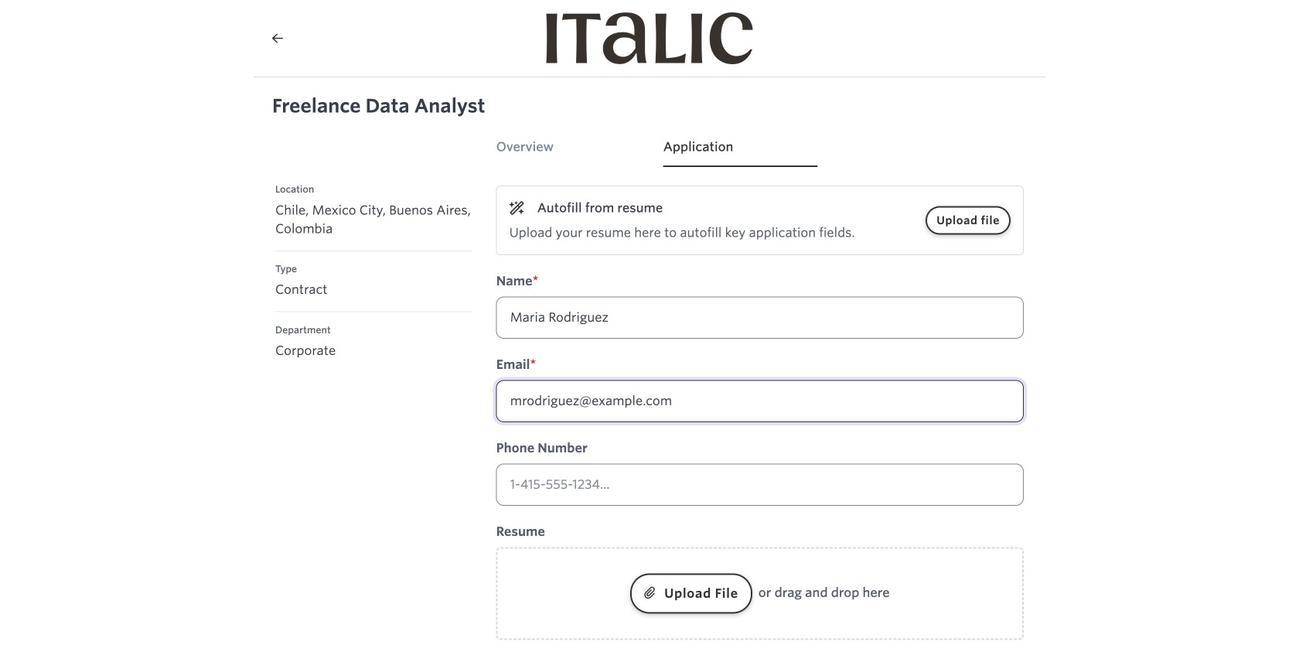 Task type: vqa. For each thing, say whether or not it's contained in the screenshot.
the middle Type here... text box
no



Task type: locate. For each thing, give the bounding box(es) containing it.
italic image
[[546, 12, 753, 64]]

hello@example.com... email field
[[496, 380, 1024, 422]]

tab panel
[[484, 167, 1036, 655]]

tab list
[[484, 138, 1036, 167]]



Task type: describe. For each thing, give the bounding box(es) containing it.
1-415-555-1234... telephone field
[[496, 464, 1024, 506]]

back to italic's job listings image
[[272, 32, 283, 44]]

Type here... text field
[[496, 297, 1024, 339]]



